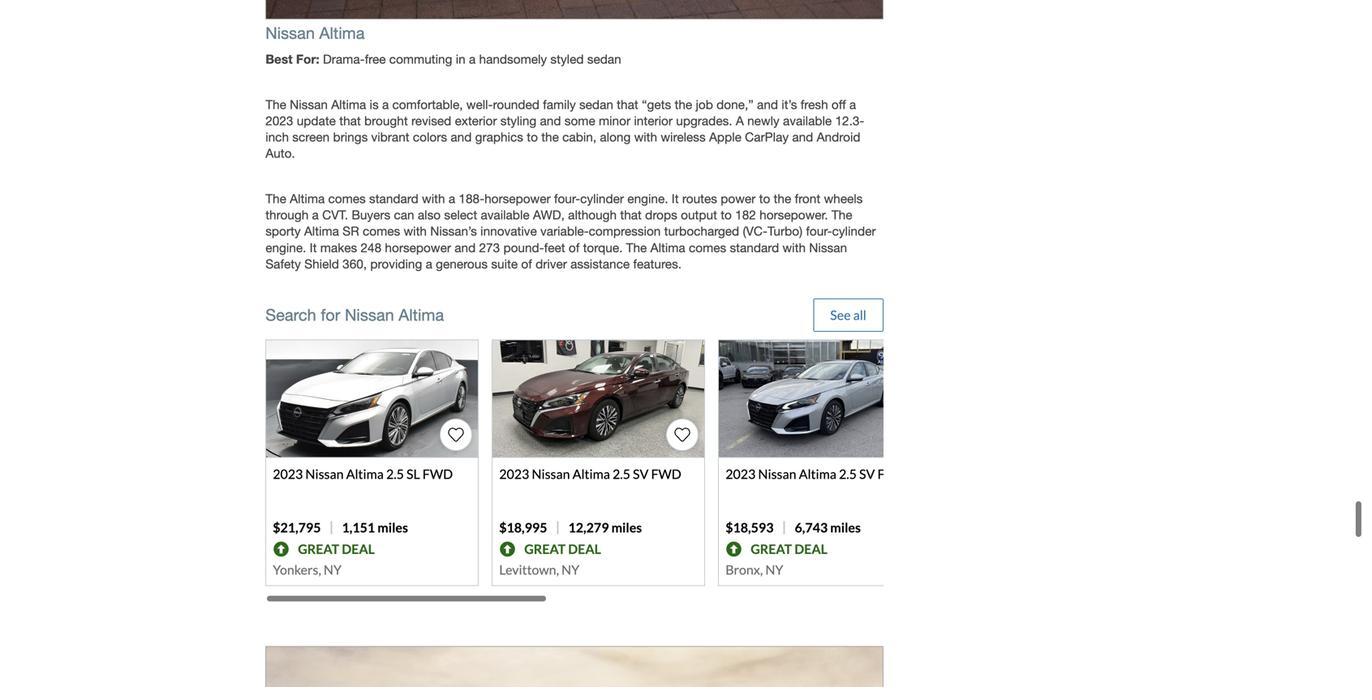 Task type: vqa. For each thing, say whether or not it's contained in the screenshot.
sporty
yes



Task type: describe. For each thing, give the bounding box(es) containing it.
2.5 for 6,743 miles
[[839, 466, 857, 482]]

0 horizontal spatial of
[[521, 257, 532, 271]]

fwd for 6,743 miles
[[877, 466, 908, 482]]

6,743 miles
[[795, 520, 861, 535]]

0 horizontal spatial horsepower
[[385, 240, 451, 255]]

altima inside the nissan altima is a comfortable, well-rounded family sedan that "gets the job done," and it's fresh off a 2023 update that brought revised exterior styling and some minor interior upgrades. a newly available 12.3- inch screen brings vibrant colors and graphics to the cabin, along with wireless apple carplay and android auto.
[[331, 97, 366, 112]]

family
[[543, 97, 576, 112]]

can
[[394, 208, 414, 223]]

2023 for $18,593
[[726, 466, 756, 482]]

auto.
[[265, 146, 295, 161]]

variable-
[[540, 224, 589, 239]]

job
[[696, 97, 713, 112]]

$18,995
[[499, 520, 547, 535]]

a up select
[[449, 192, 455, 206]]

the nissan altima is a comfortable, well-rounded family sedan that "gets the job done," and it's fresh off a 2023 update that brought revised exterior styling and some minor interior upgrades. a newly available 12.3- inch screen brings vibrant colors and graphics to the cabin, along with wireless apple carplay and android auto.
[[265, 97, 864, 161]]

assistance
[[571, 257, 630, 271]]

and down fresh
[[792, 130, 813, 144]]

great deal for 12,279
[[524, 541, 601, 557]]

1 vertical spatial that
[[339, 114, 361, 128]]

188-
[[459, 192, 484, 206]]

search
[[265, 305, 316, 324]]

nissan's
[[430, 224, 477, 239]]

done,"
[[717, 97, 754, 112]]

routes
[[682, 192, 717, 206]]

sedan for nissan
[[579, 97, 613, 112]]

cabin,
[[562, 130, 596, 144]]

feet
[[544, 240, 565, 255]]

0 vertical spatial horsepower
[[484, 192, 551, 206]]

a inside best for: drama-free commuting in a handsomely styled sedan
[[469, 52, 476, 66]]

free
[[365, 52, 386, 66]]

levittown,
[[499, 562, 559, 578]]

sr
[[343, 224, 359, 239]]

minor
[[599, 114, 631, 128]]

a right "is"
[[382, 97, 389, 112]]

generous
[[436, 257, 488, 271]]

horsepower.
[[760, 208, 828, 223]]

suite
[[491, 257, 518, 271]]

miles for 12,279 miles
[[611, 520, 642, 535]]

a right off
[[849, 97, 856, 112]]

2023 inside the nissan altima is a comfortable, well-rounded family sedan that "gets the job done," and it's fresh off a 2023 update that brought revised exterior styling and some minor interior upgrades. a newly available 12.3- inch screen brings vibrant colors and graphics to the cabin, along with wireless apple carplay and android auto.
[[265, 114, 293, 128]]

12,279 miles
[[568, 520, 642, 535]]

2023 nissan altima 2.5 sv fwd for 12,279
[[499, 466, 681, 482]]

(vc-
[[743, 224, 768, 239]]

a
[[736, 114, 744, 128]]

nissan right for
[[345, 305, 394, 324]]

and down exterior
[[451, 130, 472, 144]]

wireless
[[661, 130, 706, 144]]

apple
[[709, 130, 742, 144]]

2023 nissan altima 2.5 sl fwd image
[[266, 340, 478, 457]]

fresh
[[801, 97, 828, 112]]

great for $18,593
[[751, 541, 792, 557]]

1 vertical spatial standard
[[730, 240, 779, 255]]

for:
[[296, 51, 319, 66]]

altima up through
[[290, 192, 325, 206]]

6,743
[[795, 520, 828, 535]]

best for: drama-free commuting in a handsomely styled sedan
[[265, 51, 621, 66]]

interior
[[634, 114, 673, 128]]

248
[[361, 240, 381, 255]]

search for nissan altima
[[265, 305, 444, 324]]

shield
[[304, 257, 339, 271]]

providing
[[370, 257, 422, 271]]

nissan altima
[[265, 23, 365, 42]]

drops
[[645, 208, 677, 223]]

styled
[[550, 52, 584, 66]]

available inside the altima comes standard with a 188-horsepower four-cylinder engine. it routes power to the front wheels through a cvt. buyers can also select available awd, although that drops output to 182 horsepower. the sporty altima sr comes with nissan's innovative variable-compression turbocharged (vc-turbo) four-cylinder engine. it makes 248 horsepower and 273 pound-feet of torque. the altima comes standard with nissan safety shield 360, providing a generous suite of driver assistance features.
[[481, 208, 530, 223]]

great for $18,995
[[524, 541, 566, 557]]

also
[[418, 208, 441, 223]]

the inside the nissan altima is a comfortable, well-rounded family sedan that "gets the job done," and it's fresh off a 2023 update that brought revised exterior styling and some minor interior upgrades. a newly available 12.3- inch screen brings vibrant colors and graphics to the cabin, along with wireless apple carplay and android auto.
[[265, 97, 286, 112]]

turbo)
[[768, 224, 803, 239]]

exterior
[[455, 114, 497, 128]]

sv for 6,743 miles
[[859, 466, 875, 482]]

altima up 12,279
[[573, 466, 610, 482]]

power
[[721, 192, 756, 206]]

see all link
[[813, 299, 884, 332]]

styling
[[500, 114, 537, 128]]

0 vertical spatial standard
[[369, 192, 418, 206]]

the altima comes standard with a 188-horsepower four-cylinder engine. it routes power to the front wheels through a cvt. buyers can also select available awd, although that drops output to 182 horsepower. the sporty altima sr comes with nissan's innovative variable-compression turbocharged (vc-turbo) four-cylinder engine. it makes 248 horsepower and 273 pound-feet of torque. the altima comes standard with nissan safety shield 360, providing a generous suite of driver assistance features.
[[265, 192, 876, 271]]

2023 nissan altima 2.5 sv fwd image for 6,743
[[719, 340, 931, 457]]

0 vertical spatial it
[[672, 192, 679, 206]]

that inside the altima comes standard with a 188-horsepower four-cylinder engine. it routes power to the front wheels through a cvt. buyers can also select available awd, although that drops output to 182 horsepower. the sporty altima sr comes with nissan's innovative variable-compression turbocharged (vc-turbo) four-cylinder engine. it makes 248 horsepower and 273 pound-feet of torque. the altima comes standard with nissan safety shield 360, providing a generous suite of driver assistance features.
[[620, 208, 642, 223]]

nissan up $18,995
[[532, 466, 570, 482]]

with down "can"
[[404, 224, 427, 239]]

altima left sl
[[346, 466, 384, 482]]

upgrades.
[[676, 114, 732, 128]]

182
[[735, 208, 756, 223]]

output
[[681, 208, 717, 223]]

deal for 1,151 miles
[[342, 541, 375, 557]]

pound-
[[503, 240, 544, 255]]

273
[[479, 240, 500, 255]]

colors
[[413, 130, 447, 144]]

fwd for 12,279 miles
[[651, 466, 681, 482]]

all
[[853, 307, 866, 323]]

nissan inside the nissan altima is a comfortable, well-rounded family sedan that "gets the job done," and it's fresh off a 2023 update that brought revised exterior styling and some minor interior upgrades. a newly available 12.3- inch screen brings vibrant colors and graphics to the cabin, along with wireless apple carplay and android auto.
[[290, 97, 328, 112]]

to inside the nissan altima is a comfortable, well-rounded family sedan that "gets the job done," and it's fresh off a 2023 update that brought revised exterior styling and some minor interior upgrades. a newly available 12.3- inch screen brings vibrant colors and graphics to the cabin, along with wireless apple carplay and android auto.
[[527, 130, 538, 144]]

2024 nissan altima image
[[265, 0, 884, 19]]

screen
[[292, 130, 330, 144]]

update
[[297, 114, 336, 128]]

0 vertical spatial cylinder
[[580, 192, 624, 206]]

deal for 12,279 miles
[[568, 541, 601, 557]]

vibrant
[[371, 130, 409, 144]]

"gets
[[642, 97, 671, 112]]

driver
[[536, 257, 567, 271]]

cvt.
[[322, 208, 348, 223]]

select
[[444, 208, 477, 223]]

along
[[600, 130, 631, 144]]

with down 'turbo)'
[[783, 240, 806, 255]]

great for $21,795
[[298, 541, 339, 557]]

0 vertical spatial comes
[[328, 192, 366, 206]]

1,151
[[342, 520, 375, 535]]

1 vertical spatial cylinder
[[832, 224, 876, 239]]

bronx,
[[726, 562, 763, 578]]



Task type: locate. For each thing, give the bounding box(es) containing it.
ny right yonkers,
[[324, 562, 342, 578]]

0 horizontal spatial great
[[298, 541, 339, 557]]

that up minor
[[617, 97, 638, 112]]

0 horizontal spatial miles
[[378, 520, 408, 535]]

for
[[321, 305, 340, 324]]

2023 nissan altima 2.5 sv fwd image
[[493, 340, 704, 457], [719, 340, 931, 457]]

2.5 for 1,151 miles
[[386, 466, 404, 482]]

0 horizontal spatial engine.
[[265, 240, 306, 255]]

the
[[675, 97, 692, 112], [541, 130, 559, 144], [774, 192, 791, 206]]

engine. up the drops
[[627, 192, 668, 206]]

four- up awd,
[[554, 192, 580, 206]]

1 miles from the left
[[378, 520, 408, 535]]

1 vertical spatial of
[[521, 257, 532, 271]]

and down family
[[540, 114, 561, 128]]

the up inch
[[265, 97, 286, 112]]

2023 for $21,795
[[273, 466, 303, 482]]

3 fwd from the left
[[877, 466, 908, 482]]

3 deal from the left
[[795, 541, 828, 557]]

1 horizontal spatial of
[[569, 240, 580, 255]]

1 horizontal spatial 2023 nissan altima 2.5 sv fwd image
[[719, 340, 931, 457]]

sl
[[407, 466, 420, 482]]

2 vertical spatial the
[[774, 192, 791, 206]]

altima up drama-
[[319, 23, 365, 42]]

0 horizontal spatial 2023 nissan altima 2.5 sv fwd image
[[493, 340, 704, 457]]

with down interior
[[634, 130, 657, 144]]

2 sv from the left
[[859, 466, 875, 482]]

great up yonkers, ny
[[298, 541, 339, 557]]

2023 up $18,593
[[726, 466, 756, 482]]

inch
[[265, 130, 289, 144]]

the left the job
[[675, 97, 692, 112]]

2.5 up 6,743 miles at the bottom right of page
[[839, 466, 857, 482]]

great deal
[[298, 541, 375, 557], [524, 541, 601, 557], [751, 541, 828, 557]]

2 horizontal spatial to
[[759, 192, 770, 206]]

1 2.5 from the left
[[386, 466, 404, 482]]

ny for yonkers, ny
[[324, 562, 342, 578]]

cylinder up although
[[580, 192, 624, 206]]

3 great from the left
[[751, 541, 792, 557]]

deal
[[342, 541, 375, 557], [568, 541, 601, 557], [795, 541, 828, 557]]

2023 up inch
[[265, 114, 293, 128]]

see all
[[830, 307, 866, 323]]

miles
[[378, 520, 408, 535], [611, 520, 642, 535], [830, 520, 861, 535]]

and
[[757, 97, 778, 112], [540, 114, 561, 128], [451, 130, 472, 144], [792, 130, 813, 144], [455, 240, 476, 255]]

engine.
[[627, 192, 668, 206], [265, 240, 306, 255]]

1 vertical spatial sedan
[[579, 97, 613, 112]]

2.5 for 12,279 miles
[[613, 466, 630, 482]]

0 vertical spatial the
[[675, 97, 692, 112]]

2 horizontal spatial the
[[774, 192, 791, 206]]

standard down (vc-
[[730, 240, 779, 255]]

to
[[527, 130, 538, 144], [759, 192, 770, 206], [721, 208, 732, 223]]

0 vertical spatial that
[[617, 97, 638, 112]]

1 deal from the left
[[342, 541, 375, 557]]

1 horizontal spatial to
[[721, 208, 732, 223]]

1 vertical spatial horsepower
[[385, 240, 451, 255]]

nissan up $18,593
[[758, 466, 796, 482]]

the up through
[[265, 192, 286, 206]]

nissan up "update"
[[290, 97, 328, 112]]

1 horizontal spatial four-
[[806, 224, 832, 239]]

3 ny from the left
[[765, 562, 783, 578]]

miles right 6,743
[[830, 520, 861, 535]]

3 great deal from the left
[[751, 541, 828, 557]]

1 vertical spatial available
[[481, 208, 530, 223]]

miles for 1,151 miles
[[378, 520, 408, 535]]

altima down providing
[[399, 305, 444, 324]]

0 horizontal spatial the
[[541, 130, 559, 144]]

2 2023 nissan altima 2.5 sv fwd image from the left
[[719, 340, 931, 457]]

and up "generous"
[[455, 240, 476, 255]]

is
[[370, 97, 379, 112]]

makes
[[320, 240, 357, 255]]

horsepower up providing
[[385, 240, 451, 255]]

graphics
[[475, 130, 523, 144]]

altima down "cvt."
[[304, 224, 339, 239]]

0 horizontal spatial sv
[[633, 466, 649, 482]]

3 2.5 from the left
[[839, 466, 857, 482]]

altima up features.
[[650, 240, 685, 255]]

deal down 1,151
[[342, 541, 375, 557]]

0 vertical spatial available
[[783, 114, 832, 128]]

nissan up best
[[265, 23, 315, 42]]

the inside the altima comes standard with a 188-horsepower four-cylinder engine. it routes power to the front wheels through a cvt. buyers can also select available awd, although that drops output to 182 horsepower. the sporty altima sr comes with nissan's innovative variable-compression turbocharged (vc-turbo) four-cylinder engine. it makes 248 horsepower and 273 pound-feet of torque. the altima comes standard with nissan safety shield 360, providing a generous suite of driver assistance features.
[[774, 192, 791, 206]]

ny right bronx,
[[765, 562, 783, 578]]

available inside the nissan altima is a comfortable, well-rounded family sedan that "gets the job done," and it's fresh off a 2023 update that brought revised exterior styling and some minor interior upgrades. a newly available 12.3- inch screen brings vibrant colors and graphics to the cabin, along with wireless apple carplay and android auto.
[[783, 114, 832, 128]]

1 ny from the left
[[324, 562, 342, 578]]

handsomely
[[479, 52, 547, 66]]

1 fwd from the left
[[423, 466, 453, 482]]

2 great from the left
[[524, 541, 566, 557]]

horsepower
[[484, 192, 551, 206], [385, 240, 451, 255]]

1 vertical spatial the
[[541, 130, 559, 144]]

nissan up the $21,795 at left bottom
[[305, 466, 344, 482]]

sv up 12,279 miles
[[633, 466, 649, 482]]

12.3-
[[835, 114, 864, 128]]

1 horizontal spatial deal
[[568, 541, 601, 557]]

horsepower up "innovative"
[[484, 192, 551, 206]]

comes
[[328, 192, 366, 206], [363, 224, 400, 239], [689, 240, 726, 255]]

2 horizontal spatial miles
[[830, 520, 861, 535]]

altima
[[319, 23, 365, 42], [331, 97, 366, 112], [290, 192, 325, 206], [304, 224, 339, 239], [650, 240, 685, 255], [399, 305, 444, 324], [346, 466, 384, 482], [573, 466, 610, 482], [799, 466, 836, 482]]

comes up 248
[[363, 224, 400, 239]]

2 2023 nissan altima 2.5 sv fwd from the left
[[726, 466, 908, 482]]

sedan up some
[[579, 97, 613, 112]]

0 horizontal spatial great deal
[[298, 541, 375, 557]]

0 horizontal spatial four-
[[554, 192, 580, 206]]

nissan
[[265, 23, 315, 42], [290, 97, 328, 112], [809, 240, 847, 255], [345, 305, 394, 324], [305, 466, 344, 482], [532, 466, 570, 482], [758, 466, 796, 482]]

1 horizontal spatial sv
[[859, 466, 875, 482]]

2 deal from the left
[[568, 541, 601, 557]]

12,279
[[568, 520, 609, 535]]

1 horizontal spatial engine.
[[627, 192, 668, 206]]

awd,
[[533, 208, 565, 223]]

levittown, ny
[[499, 562, 580, 578]]

1 great from the left
[[298, 541, 339, 557]]

that
[[617, 97, 638, 112], [339, 114, 361, 128], [620, 208, 642, 223]]

2023 nissan altima 2.5 sv fwd up 6,743
[[726, 466, 908, 482]]

2 vertical spatial comes
[[689, 240, 726, 255]]

1 horizontal spatial fwd
[[651, 466, 681, 482]]

engine. up safety
[[265, 240, 306, 255]]

drama-
[[323, 52, 365, 66]]

2 horizontal spatial great
[[751, 541, 792, 557]]

standard up "can"
[[369, 192, 418, 206]]

turbocharged
[[664, 224, 739, 239]]

0 vertical spatial engine.
[[627, 192, 668, 206]]

great deal for 1,151
[[298, 541, 375, 557]]

1 sv from the left
[[633, 466, 649, 482]]

great deal up levittown, ny
[[524, 541, 601, 557]]

it
[[672, 192, 679, 206], [310, 240, 317, 255]]

a
[[469, 52, 476, 66], [382, 97, 389, 112], [849, 97, 856, 112], [449, 192, 455, 206], [312, 208, 319, 223], [426, 257, 432, 271]]

2 vertical spatial to
[[721, 208, 732, 223]]

a left "cvt."
[[312, 208, 319, 223]]

comes down turbocharged
[[689, 240, 726, 255]]

yonkers,
[[273, 562, 321, 578]]

1 horizontal spatial the
[[675, 97, 692, 112]]

2023 for $18,995
[[499, 466, 529, 482]]

2 horizontal spatial fwd
[[877, 466, 908, 482]]

0 horizontal spatial 2023 nissan altima 2.5 sv fwd
[[499, 466, 681, 482]]

1 2023 nissan altima 2.5 sv fwd from the left
[[499, 466, 681, 482]]

sedan for for:
[[587, 52, 621, 66]]

yonkers, ny
[[273, 562, 342, 578]]

it up the drops
[[672, 192, 679, 206]]

1 horizontal spatial 2023 nissan altima 2.5 sv fwd
[[726, 466, 908, 482]]

newly
[[747, 114, 780, 128]]

2.5 left sl
[[386, 466, 404, 482]]

with up also
[[422, 192, 445, 206]]

2 horizontal spatial 2.5
[[839, 466, 857, 482]]

four- down horsepower. at right top
[[806, 224, 832, 239]]

2 great deal from the left
[[524, 541, 601, 557]]

1 vertical spatial comes
[[363, 224, 400, 239]]

to down styling at the top
[[527, 130, 538, 144]]

sedan inside the nissan altima is a comfortable, well-rounded family sedan that "gets the job done," and it's fresh off a 2023 update that brought revised exterior styling and some minor interior upgrades. a newly available 12.3- inch screen brings vibrant colors and graphics to the cabin, along with wireless apple carplay and android auto.
[[579, 97, 613, 112]]

sporty
[[265, 224, 301, 239]]

0 horizontal spatial standard
[[369, 192, 418, 206]]

of down variable-
[[569, 240, 580, 255]]

comes up "cvt."
[[328, 192, 366, 206]]

best
[[265, 51, 293, 66]]

2 miles from the left
[[611, 520, 642, 535]]

front
[[795, 192, 820, 206]]

nissan down horsepower. at right top
[[809, 240, 847, 255]]

miles right 1,151
[[378, 520, 408, 535]]

0 horizontal spatial ny
[[324, 562, 342, 578]]

revised
[[411, 114, 451, 128]]

available down fresh
[[783, 114, 832, 128]]

1 2023 nissan altima 2.5 sv fwd image from the left
[[493, 340, 704, 457]]

2 vertical spatial that
[[620, 208, 642, 223]]

the down "compression"
[[626, 240, 647, 255]]

torque.
[[583, 240, 623, 255]]

carplay
[[745, 130, 789, 144]]

2 2.5 from the left
[[613, 466, 630, 482]]

0 vertical spatial to
[[527, 130, 538, 144]]

ny for levittown, ny
[[562, 562, 580, 578]]

a right providing
[[426, 257, 432, 271]]

safety
[[265, 257, 301, 271]]

commuting
[[389, 52, 452, 66]]

cylinder down 'wheels'
[[832, 224, 876, 239]]

the left cabin, at the top of the page
[[541, 130, 559, 144]]

ny for bronx, ny
[[765, 562, 783, 578]]

available up "innovative"
[[481, 208, 530, 223]]

2.5
[[386, 466, 404, 482], [613, 466, 630, 482], [839, 466, 857, 482]]

with inside the nissan altima is a comfortable, well-rounded family sedan that "gets the job done," and it's fresh off a 2023 update that brought revised exterior styling and some minor interior upgrades. a newly available 12.3- inch screen brings vibrant colors and graphics to the cabin, along with wireless apple carplay and android auto.
[[634, 130, 657, 144]]

sv up 6,743 miles at the bottom right of page
[[859, 466, 875, 482]]

2 horizontal spatial ny
[[765, 562, 783, 578]]

great deal for 6,743
[[751, 541, 828, 557]]

comfortable,
[[392, 97, 463, 112]]

1 vertical spatial to
[[759, 192, 770, 206]]

it up shield
[[310, 240, 317, 255]]

0 horizontal spatial 2.5
[[386, 466, 404, 482]]

1 horizontal spatial great deal
[[524, 541, 601, 557]]

standard
[[369, 192, 418, 206], [730, 240, 779, 255]]

0 horizontal spatial to
[[527, 130, 538, 144]]

to left 182 at the top of the page
[[721, 208, 732, 223]]

nissan inside the altima comes standard with a 188-horsepower four-cylinder engine. it routes power to the front wheels through a cvt. buyers can also select available awd, although that drops output to 182 horsepower. the sporty altima sr comes with nissan's innovative variable-compression turbocharged (vc-turbo) four-cylinder engine. it makes 248 horsepower and 273 pound-feet of torque. the altima comes standard with nissan safety shield 360, providing a generous suite of driver assistance features.
[[809, 240, 847, 255]]

great
[[298, 541, 339, 557], [524, 541, 566, 557], [751, 541, 792, 557]]

0 horizontal spatial fwd
[[423, 466, 453, 482]]

well-
[[466, 97, 493, 112]]

off
[[832, 97, 846, 112]]

3 miles from the left
[[830, 520, 861, 535]]

to right power
[[759, 192, 770, 206]]

2024 subaru legacy image
[[265, 646, 884, 687]]

wheels
[[824, 192, 863, 206]]

2023 nissan altima 2.5 sv fwd up 12,279
[[499, 466, 681, 482]]

ny right levittown,
[[562, 562, 580, 578]]

1 vertical spatial engine.
[[265, 240, 306, 255]]

see
[[830, 307, 851, 323]]

0 vertical spatial four-
[[554, 192, 580, 206]]

0 vertical spatial of
[[569, 240, 580, 255]]

1 vertical spatial it
[[310, 240, 317, 255]]

of down pound-
[[521, 257, 532, 271]]

$21,795
[[273, 520, 321, 535]]

2023 up the $21,795 at left bottom
[[273, 466, 303, 482]]

1 horizontal spatial standard
[[730, 240, 779, 255]]

2 horizontal spatial great deal
[[751, 541, 828, 557]]

cylinder
[[580, 192, 624, 206], [832, 224, 876, 239]]

miles right 12,279
[[611, 520, 642, 535]]

sv for 12,279 miles
[[633, 466, 649, 482]]

altima left "is"
[[331, 97, 366, 112]]

great deal down 6,743
[[751, 541, 828, 557]]

great up bronx, ny
[[751, 541, 792, 557]]

innovative
[[480, 224, 537, 239]]

1 horizontal spatial available
[[783, 114, 832, 128]]

that up brings at left top
[[339, 114, 361, 128]]

miles for 6,743 miles
[[830, 520, 861, 535]]

features.
[[633, 257, 682, 271]]

1 horizontal spatial it
[[672, 192, 679, 206]]

1,151 miles
[[342, 520, 408, 535]]

2 horizontal spatial deal
[[795, 541, 828, 557]]

2023 up $18,995
[[499, 466, 529, 482]]

1 horizontal spatial miles
[[611, 520, 642, 535]]

1 horizontal spatial ny
[[562, 562, 580, 578]]

2023 nissan altima 2.5 sv fwd image for 12,279
[[493, 340, 704, 457]]

2.5 up 12,279 miles
[[613, 466, 630, 482]]

1 vertical spatial four-
[[806, 224, 832, 239]]

and up newly at the right top of the page
[[757, 97, 778, 112]]

the down 'wheels'
[[832, 208, 852, 223]]

2 fwd from the left
[[651, 466, 681, 482]]

0 horizontal spatial cylinder
[[580, 192, 624, 206]]

0 vertical spatial sedan
[[587, 52, 621, 66]]

altima up 6,743
[[799, 466, 836, 482]]

2023 nissan altima 2.5 sv fwd for 6,743
[[726, 466, 908, 482]]

2023 nissan altima 2.5 sl fwd
[[273, 466, 453, 482]]

the
[[265, 97, 286, 112], [265, 192, 286, 206], [832, 208, 852, 223], [626, 240, 647, 255]]

great deal down 1,151
[[298, 541, 375, 557]]

1 horizontal spatial horsepower
[[484, 192, 551, 206]]

sedan inside best for: drama-free commuting in a handsomely styled sedan
[[587, 52, 621, 66]]

brought
[[364, 114, 408, 128]]

bronx, ny
[[726, 562, 783, 578]]

buyers
[[352, 208, 390, 223]]

great up levittown, ny
[[524, 541, 566, 557]]

four-
[[554, 192, 580, 206], [806, 224, 832, 239]]

1 horizontal spatial 2.5
[[613, 466, 630, 482]]

rounded
[[493, 97, 540, 112]]

that up "compression"
[[620, 208, 642, 223]]

android
[[817, 130, 860, 144]]

brings
[[333, 130, 368, 144]]

a right in
[[469, 52, 476, 66]]

1 horizontal spatial great
[[524, 541, 566, 557]]

sedan right styled
[[587, 52, 621, 66]]

deal for 6,743 miles
[[795, 541, 828, 557]]

1 great deal from the left
[[298, 541, 375, 557]]

sv
[[633, 466, 649, 482], [859, 466, 875, 482]]

deal down 12,279
[[568, 541, 601, 557]]

fwd for 1,151 miles
[[423, 466, 453, 482]]

0 horizontal spatial available
[[481, 208, 530, 223]]

in
[[456, 52, 465, 66]]

and inside the altima comes standard with a 188-horsepower four-cylinder engine. it routes power to the front wheels through a cvt. buyers can also select available awd, although that drops output to 182 horsepower. the sporty altima sr comes with nissan's innovative variable-compression turbocharged (vc-turbo) four-cylinder engine. it makes 248 horsepower and 273 pound-feet of torque. the altima comes standard with nissan safety shield 360, providing a generous suite of driver assistance features.
[[455, 240, 476, 255]]

2 ny from the left
[[562, 562, 580, 578]]

0 horizontal spatial it
[[310, 240, 317, 255]]

although
[[568, 208, 617, 223]]

1 horizontal spatial cylinder
[[832, 224, 876, 239]]

$18,593
[[726, 520, 774, 535]]

deal down 6,743
[[795, 541, 828, 557]]

it's
[[782, 97, 797, 112]]

0 horizontal spatial deal
[[342, 541, 375, 557]]

the up horsepower. at right top
[[774, 192, 791, 206]]



